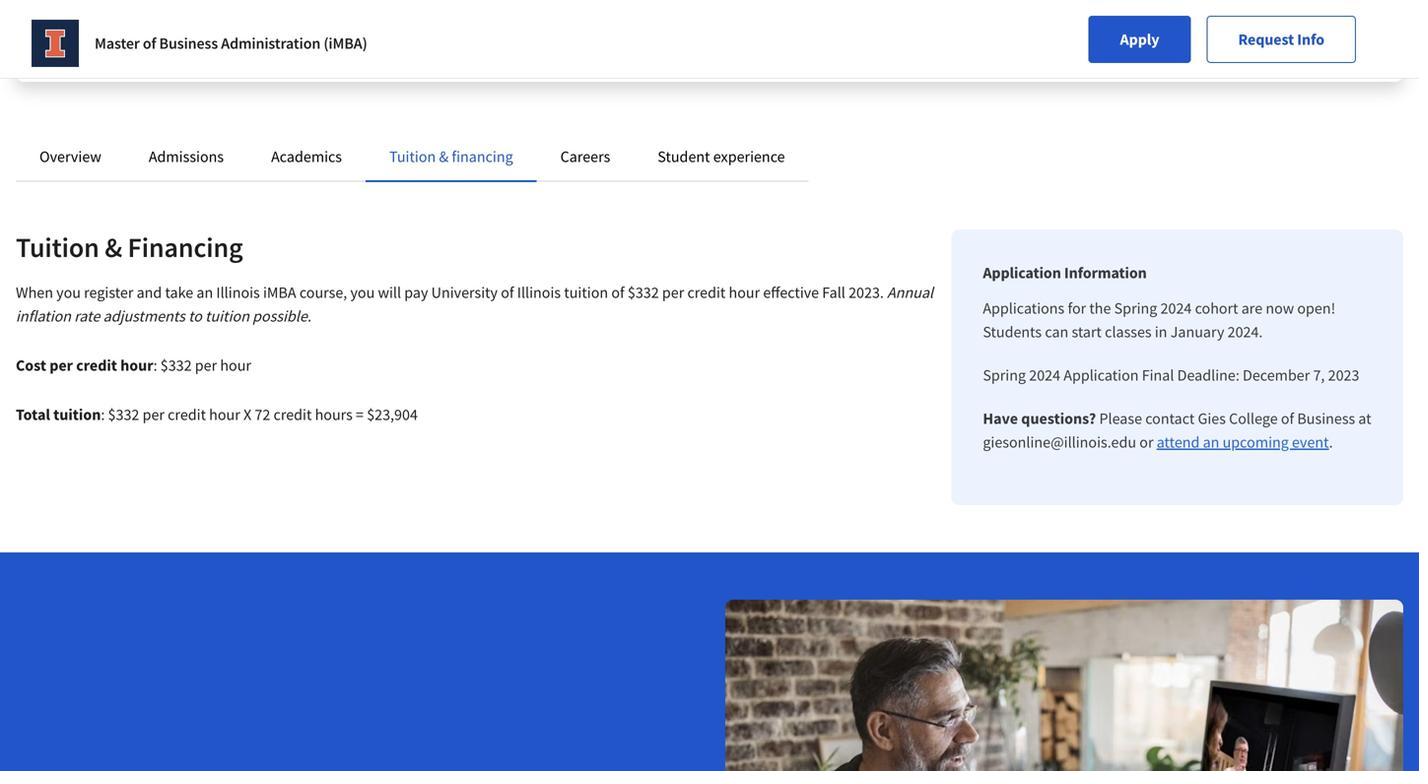 Task type: vqa. For each thing, say whether or not it's contained in the screenshot.
week 5 LINK
no



Task type: describe. For each thing, give the bounding box(es) containing it.
students
[[983, 322, 1042, 342]]

$23,904
[[367, 405, 418, 425]]

request info button
[[1207, 16, 1356, 63]]

& for financing
[[439, 147, 449, 167]]

application information
[[983, 263, 1147, 283]]

attend
[[1157, 433, 1200, 452]]

cost per credit hour : $332 per hour
[[16, 356, 251, 376]]

credit left "effective"
[[687, 283, 726, 303]]

offered by the university of illinois urbana- champaign
[[47, 20, 295, 57]]

when you register and take an illinois imba course, you will pay university of illinois tuition of $332 per credit hour effective fall 2023.
[[16, 283, 887, 303]]

financing
[[128, 230, 243, 265]]

0 horizontal spatial business
[[159, 34, 218, 53]]

overview link
[[39, 147, 101, 167]]

applications for the spring 2024 cohort are now open! students can start classes in january 2024.
[[983, 299, 1336, 342]]

a
[[1201, 20, 1208, 37]]

student experience link
[[658, 147, 785, 167]]

tuition for tuition & financing
[[389, 147, 436, 167]]

to
[[188, 307, 202, 326]]

of inside offered by the university of illinois urbana- champaign
[[192, 20, 204, 37]]

cost
[[16, 356, 46, 376]]

0 horizontal spatial :
[[101, 405, 105, 425]]

will
[[378, 283, 401, 303]]

rate
[[74, 307, 100, 326]]

2 horizontal spatial $332
[[628, 283, 659, 303]]

(imba)
[[324, 34, 367, 53]]

2024 inside applications for the spring 2024 cohort are now open! students can start classes in january 2024.
[[1161, 299, 1192, 318]]

offered
[[47, 20, 90, 37]]

master of business administration (imba)
[[95, 34, 367, 53]]

annual
[[887, 283, 934, 303]]

admissions
[[149, 147, 224, 167]]

final
[[1142, 366, 1174, 385]]

have
[[983, 409, 1018, 429]]

event
[[1292, 433, 1329, 452]]

urbana-
[[248, 20, 295, 37]]

academics
[[271, 147, 342, 167]]

by
[[93, 20, 107, 37]]

inflation
[[16, 307, 71, 326]]

0 horizontal spatial spring
[[983, 366, 1026, 385]]

tuition & financing link
[[389, 147, 513, 167]]

request info
[[1238, 30, 1325, 49]]

careers
[[560, 147, 610, 167]]

administration
[[221, 34, 321, 53]]

1 horizontal spatial :
[[153, 356, 157, 376]]

credit left the x
[[168, 405, 206, 425]]

university of illinois gies college of business logo image
[[32, 20, 79, 67]]

academics link
[[271, 147, 342, 167]]

january
[[1171, 322, 1225, 342]]

take inside each time you take a course, pay tuition for that course only
[[1174, 20, 1198, 37]]

2023.
[[849, 283, 884, 303]]

you inside each time you take a course, pay tuition for that course only
[[1149, 20, 1171, 37]]

1 horizontal spatial you
[[350, 283, 375, 303]]

credit right 72
[[274, 405, 312, 425]]

.
[[1329, 433, 1333, 452]]

the for spring
[[1089, 299, 1111, 318]]

financing
[[452, 147, 513, 167]]

or
[[1140, 433, 1154, 452]]

hour left "effective"
[[729, 283, 760, 303]]

university inside offered by the university of illinois urbana- champaign
[[132, 20, 190, 37]]

=
[[356, 405, 364, 425]]

0 horizontal spatial course,
[[299, 283, 347, 303]]

open!
[[1297, 299, 1336, 318]]

2024.
[[1228, 322, 1263, 342]]

december
[[1243, 366, 1310, 385]]

giesonline@illinois.edu
[[983, 433, 1136, 452]]

the for university
[[110, 20, 129, 37]]

tuition for tuition & financing
[[16, 230, 99, 265]]

1 vertical spatial take
[[165, 283, 193, 303]]

total
[[16, 405, 50, 425]]

imba
[[263, 283, 296, 303]]

classes
[[1105, 322, 1152, 342]]

information
[[1064, 263, 1147, 283]]

0 horizontal spatial an
[[197, 283, 213, 303]]

credit down rate
[[76, 356, 117, 376]]

experience
[[713, 147, 785, 167]]

for inside applications for the spring 2024 cohort are now open! students can start classes in january 2024.
[[1068, 299, 1086, 318]]

only
[[1131, 39, 1156, 57]]

business inside please contact gies college of business at giesonline@illinois.edu or
[[1297, 409, 1355, 429]]

pay inside each time you take a course, pay tuition for that course only
[[1255, 20, 1276, 37]]

champaign
[[47, 39, 113, 57]]

hour left the x
[[209, 405, 240, 425]]

fall
[[822, 283, 846, 303]]

tuition inside each time you take a course, pay tuition for that course only
[[1279, 20, 1318, 37]]

please
[[1099, 409, 1142, 429]]

attend an upcoming event link
[[1157, 433, 1329, 452]]

possible.
[[252, 307, 311, 326]]

and
[[137, 283, 162, 303]]

of inside please contact gies college of business at giesonline@illinois.edu or
[[1281, 409, 1294, 429]]

upcoming
[[1223, 433, 1289, 452]]

0 horizontal spatial $332
[[108, 405, 139, 425]]

at
[[1359, 409, 1372, 429]]

student experience
[[658, 147, 785, 167]]

college
[[1229, 409, 1278, 429]]

deadline:
[[1177, 366, 1240, 385]]

x
[[243, 405, 252, 425]]

1 vertical spatial 2024
[[1029, 366, 1061, 385]]

hour down adjustments
[[120, 356, 153, 376]]

hour up the x
[[220, 356, 251, 376]]

now
[[1266, 299, 1294, 318]]



Task type: locate. For each thing, give the bounding box(es) containing it.
0 horizontal spatial for
[[1068, 299, 1086, 318]]

0 horizontal spatial &
[[105, 230, 122, 265]]

business up .
[[1297, 409, 1355, 429]]

1 vertical spatial :
[[101, 405, 105, 425]]

0 vertical spatial 2024
[[1161, 299, 1192, 318]]

spring inside applications for the spring 2024 cohort are now open! students can start classes in january 2024.
[[1114, 299, 1157, 318]]

register
[[84, 283, 133, 303]]

& for financing
[[105, 230, 122, 265]]

that
[[1339, 20, 1363, 37]]

0 vertical spatial business
[[159, 34, 218, 53]]

0 horizontal spatial tuition
[[16, 230, 99, 265]]

2 vertical spatial $332
[[108, 405, 139, 425]]

0 horizontal spatial university
[[132, 20, 190, 37]]

1 horizontal spatial for
[[1320, 20, 1337, 37]]

0 vertical spatial tuition
[[389, 147, 436, 167]]

1 horizontal spatial spring
[[1114, 299, 1157, 318]]

1 vertical spatial an
[[1203, 433, 1220, 452]]

1 horizontal spatial university
[[431, 283, 498, 303]]

the up "start"
[[1089, 299, 1111, 318]]

1 vertical spatial $332
[[160, 356, 192, 376]]

apply
[[1120, 30, 1160, 49]]

& left financing
[[439, 147, 449, 167]]

contact
[[1145, 409, 1195, 429]]

tuition & financing
[[389, 147, 513, 167]]

2024 up have questions?
[[1029, 366, 1061, 385]]

adjustments
[[103, 307, 185, 326]]

1 horizontal spatial business
[[1297, 409, 1355, 429]]

you up 'only'
[[1149, 20, 1171, 37]]

pay right the will
[[404, 283, 428, 303]]

1 horizontal spatial course,
[[1211, 20, 1253, 37]]

per
[[662, 283, 684, 303], [49, 356, 73, 376], [195, 356, 217, 376], [142, 405, 165, 425]]

the inside offered by the university of illinois urbana- champaign
[[110, 20, 129, 37]]

0 vertical spatial application
[[983, 263, 1061, 283]]

apply button
[[1089, 16, 1191, 63]]

tuition left financing
[[389, 147, 436, 167]]

tuition
[[389, 147, 436, 167], [16, 230, 99, 265]]

hours
[[315, 405, 353, 425]]

1 horizontal spatial 2024
[[1161, 299, 1192, 318]]

annual inflation rate adjustments to tuition possible.
[[16, 283, 934, 326]]

1 horizontal spatial &
[[439, 147, 449, 167]]

overview
[[39, 147, 101, 167]]

attend an upcoming event .
[[1157, 433, 1333, 452]]

master
[[95, 34, 140, 53]]

business
[[159, 34, 218, 53], [1297, 409, 1355, 429]]

the inside applications for the spring 2024 cohort are now open! students can start classes in january 2024.
[[1089, 299, 1111, 318]]

you left the will
[[350, 283, 375, 303]]

0 vertical spatial &
[[439, 147, 449, 167]]

student
[[658, 147, 710, 167]]

$332
[[628, 283, 659, 303], [160, 356, 192, 376], [108, 405, 139, 425]]

&
[[439, 147, 449, 167], [105, 230, 122, 265]]

in
[[1155, 322, 1167, 342]]

1 vertical spatial application
[[1064, 366, 1139, 385]]

1 horizontal spatial pay
[[1255, 20, 1276, 37]]

0 vertical spatial course,
[[1211, 20, 1253, 37]]

0 vertical spatial the
[[110, 20, 129, 37]]

please contact gies college of business at giesonline@illinois.edu or
[[983, 409, 1372, 452]]

hour
[[729, 283, 760, 303], [120, 356, 153, 376], [220, 356, 251, 376], [209, 405, 240, 425]]

pay left info
[[1255, 20, 1276, 37]]

2 horizontal spatial you
[[1149, 20, 1171, 37]]

for up "start"
[[1068, 299, 1086, 318]]

cohort
[[1195, 299, 1238, 318]]

2024 up in
[[1161, 299, 1192, 318]]

application down "start"
[[1064, 366, 1139, 385]]

each
[[1090, 20, 1118, 37]]

1 horizontal spatial $332
[[160, 356, 192, 376]]

take left a at right top
[[1174, 20, 1198, 37]]

total tuition : $332 per credit hour x 72 credit hours = $23,904
[[16, 405, 418, 425]]

:
[[153, 356, 157, 376], [101, 405, 105, 425]]

time
[[1120, 20, 1147, 37]]

for
[[1320, 20, 1337, 37], [1068, 299, 1086, 318]]

0 vertical spatial take
[[1174, 20, 1198, 37]]

1 vertical spatial business
[[1297, 409, 1355, 429]]

1 horizontal spatial application
[[1064, 366, 1139, 385]]

you up rate
[[56, 283, 81, 303]]

an
[[197, 283, 213, 303], [1203, 433, 1220, 452]]

1 vertical spatial pay
[[404, 283, 428, 303]]

0 horizontal spatial 2024
[[1029, 366, 1061, 385]]

1 vertical spatial university
[[431, 283, 498, 303]]

1 vertical spatial &
[[105, 230, 122, 265]]

0 vertical spatial university
[[132, 20, 190, 37]]

course, right a at right top
[[1211, 20, 1253, 37]]

0 vertical spatial an
[[197, 283, 213, 303]]

0 horizontal spatial application
[[983, 263, 1061, 283]]

for inside each time you take a course, pay tuition for that course only
[[1320, 20, 1337, 37]]

tuition & financing
[[16, 230, 243, 265]]

7,
[[1313, 366, 1325, 385]]

careers link
[[560, 147, 610, 167]]

1 vertical spatial for
[[1068, 299, 1086, 318]]

course, inside each time you take a course, pay tuition for that course only
[[1211, 20, 1253, 37]]

an down gies in the right bottom of the page
[[1203, 433, 1220, 452]]

spring up the classes
[[1114, 299, 1157, 318]]

have questions?
[[983, 409, 1096, 429]]

1 vertical spatial tuition
[[16, 230, 99, 265]]

0 vertical spatial :
[[153, 356, 157, 376]]

are
[[1242, 299, 1263, 318]]

applications
[[983, 299, 1065, 318]]

1 horizontal spatial the
[[1089, 299, 1111, 318]]

credit
[[687, 283, 726, 303], [76, 356, 117, 376], [168, 405, 206, 425], [274, 405, 312, 425]]

tuition up 'when'
[[16, 230, 99, 265]]

0 vertical spatial spring
[[1114, 299, 1157, 318]]

the
[[110, 20, 129, 37], [1089, 299, 1111, 318]]

admissions link
[[149, 147, 224, 167]]

1 vertical spatial spring
[[983, 366, 1026, 385]]

for left "that"
[[1320, 20, 1337, 37]]

application up applications
[[983, 263, 1061, 283]]

: down adjustments
[[153, 356, 157, 376]]

start
[[1072, 322, 1102, 342]]

take up to
[[165, 283, 193, 303]]

spring up have on the right bottom of page
[[983, 366, 1026, 385]]

tuition
[[1279, 20, 1318, 37], [564, 283, 608, 303], [205, 307, 249, 326], [53, 405, 101, 425]]

spring
[[1114, 299, 1157, 318], [983, 366, 1026, 385]]

the right the by
[[110, 20, 129, 37]]

0 vertical spatial for
[[1320, 20, 1337, 37]]

request
[[1238, 30, 1294, 49]]

an up to
[[197, 283, 213, 303]]

1 horizontal spatial take
[[1174, 20, 1198, 37]]

0 horizontal spatial you
[[56, 283, 81, 303]]

when
[[16, 283, 53, 303]]

0 horizontal spatial the
[[110, 20, 129, 37]]

72
[[255, 405, 270, 425]]

info
[[1297, 30, 1325, 49]]

can
[[1045, 322, 1069, 342]]

questions?
[[1021, 409, 1096, 429]]

2023
[[1328, 366, 1360, 385]]

2024
[[1161, 299, 1192, 318], [1029, 366, 1061, 385]]

each time you take a course, pay tuition for that course only
[[1090, 20, 1363, 57]]

: down cost per credit hour : $332 per hour
[[101, 405, 105, 425]]

tuition inside annual inflation rate adjustments to tuition possible.
[[205, 307, 249, 326]]

1 horizontal spatial an
[[1203, 433, 1220, 452]]

business right the master
[[159, 34, 218, 53]]

course
[[1090, 39, 1128, 57]]

1 horizontal spatial tuition
[[389, 147, 436, 167]]

pay
[[1255, 20, 1276, 37], [404, 283, 428, 303]]

university right the will
[[431, 283, 498, 303]]

course, right the imba
[[299, 283, 347, 303]]

course,
[[1211, 20, 1253, 37], [299, 283, 347, 303]]

gies
[[1198, 409, 1226, 429]]

& up register
[[105, 230, 122, 265]]

0 horizontal spatial take
[[165, 283, 193, 303]]

1 vertical spatial the
[[1089, 299, 1111, 318]]

0 vertical spatial $332
[[628, 283, 659, 303]]

illinois inside offered by the university of illinois urbana- champaign
[[207, 20, 245, 37]]

effective
[[763, 283, 819, 303]]

0 vertical spatial pay
[[1255, 20, 1276, 37]]

0 horizontal spatial pay
[[404, 283, 428, 303]]

university right the by
[[132, 20, 190, 37]]

1 vertical spatial course,
[[299, 283, 347, 303]]



